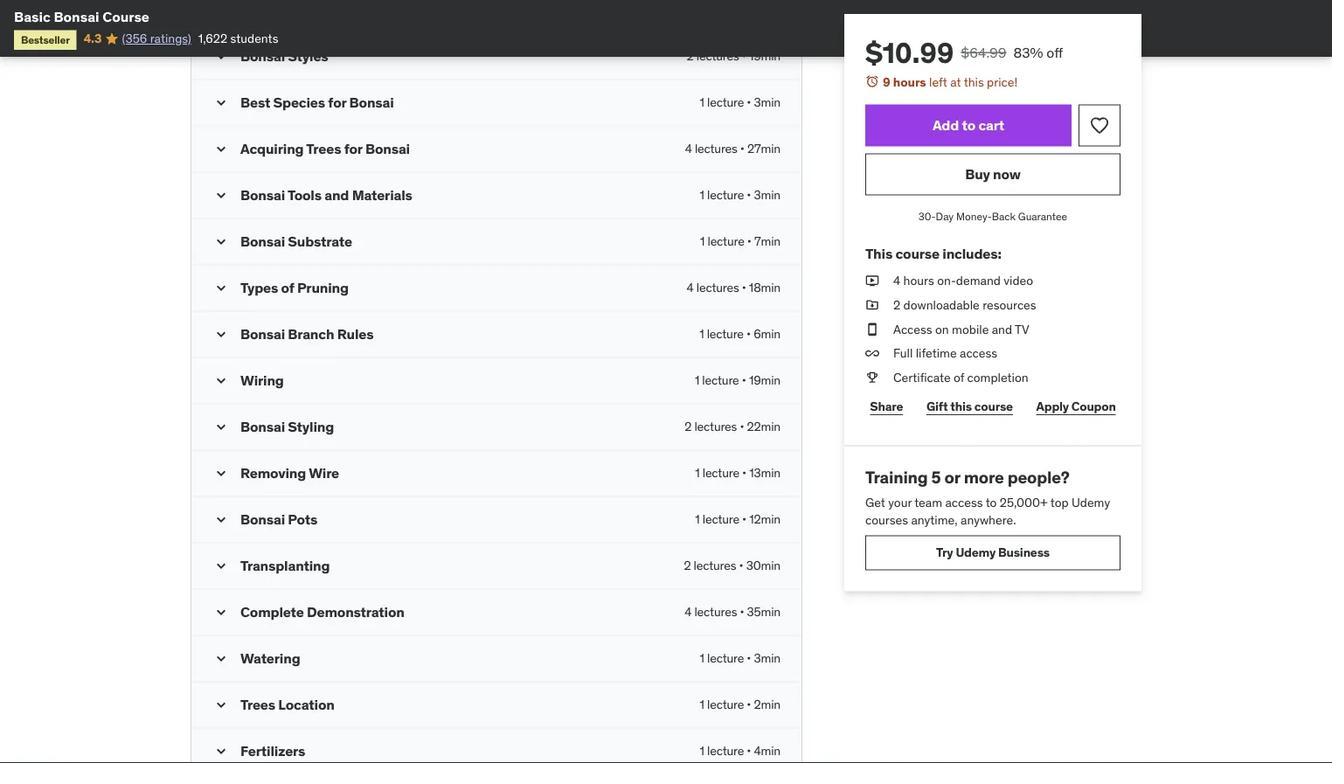Task type: describe. For each thing, give the bounding box(es) containing it.
bonsai for bonsai substrate
[[240, 232, 285, 250]]

training 5 or more people? get your team access to 25,000+ top udemy courses anytime, anywhere.
[[865, 466, 1110, 527]]

5
[[931, 466, 941, 487]]

• for pots
[[742, 512, 747, 527]]

gift
[[926, 399, 948, 414]]

• for trees
[[740, 141, 745, 157]]

coupon
[[1072, 399, 1116, 414]]

small image for removing wire
[[212, 465, 230, 482]]

(356
[[122, 31, 147, 46]]

team
[[914, 495, 942, 510]]

resources
[[983, 297, 1036, 313]]

on-
[[937, 273, 956, 289]]

bonsai for bonsai styling
[[240, 418, 285, 435]]

best species for bonsai
[[240, 93, 394, 111]]

18min
[[749, 280, 781, 296]]

1 lecture • 2min
[[700, 697, 781, 713]]

bonsai substrate
[[240, 232, 352, 250]]

complete demonstration
[[240, 603, 404, 621]]

wishlist image
[[1089, 115, 1110, 136]]

1 vertical spatial udemy
[[956, 545, 996, 560]]

this course includes:
[[865, 244, 1001, 262]]

$64.99
[[961, 43, 1006, 61]]

pots
[[288, 510, 317, 528]]

best
[[240, 93, 270, 111]]

tools
[[287, 186, 322, 204]]

22min
[[747, 419, 781, 435]]

try udemy business
[[936, 545, 1050, 560]]

fertilizers
[[240, 742, 305, 760]]

cart
[[978, 116, 1004, 134]]

get
[[865, 495, 885, 510]]

udemy inside training 5 or more people? get your team access to 25,000+ top udemy courses anytime, anywhere.
[[1072, 495, 1110, 510]]

apply coupon button
[[1032, 389, 1121, 424]]

more
[[964, 466, 1004, 487]]

$10.99 $64.99 83% off
[[865, 35, 1063, 70]]

add to cart
[[933, 116, 1004, 134]]

2min
[[754, 697, 781, 713]]

2 for bonsai styles
[[687, 48, 694, 64]]

3min for bonsai
[[754, 95, 781, 110]]

small image for transplanting
[[212, 557, 230, 575]]

lecture for location
[[707, 697, 744, 713]]

share
[[870, 399, 903, 414]]

small image for complete demonstration
[[212, 604, 230, 621]]

83%
[[1013, 43, 1043, 61]]

3 3min from the top
[[754, 651, 781, 666]]

bonsai for bonsai pots
[[240, 510, 285, 528]]

4min
[[754, 743, 781, 759]]

try
[[936, 545, 953, 560]]

• for substrate
[[747, 234, 752, 249]]

to inside button
[[962, 116, 976, 134]]

4 lectures • 35min
[[685, 604, 781, 620]]

acquiring
[[240, 140, 304, 158]]

1 up '2 lectures • 22min'
[[695, 373, 699, 388]]

1 lecture • 3min for bonsai
[[700, 95, 781, 110]]

1 lecture • 6min
[[699, 326, 781, 342]]

business
[[998, 545, 1050, 560]]

bonsai up materials
[[365, 140, 410, 158]]

3 1 lecture • 3min from the top
[[700, 651, 781, 666]]

hours for 9
[[893, 74, 926, 90]]

19min for wiring
[[749, 373, 781, 388]]

mobile
[[952, 321, 989, 337]]

or
[[945, 466, 960, 487]]

branch
[[288, 325, 334, 343]]

2 for transplanting
[[684, 558, 691, 574]]

9
[[883, 74, 890, 90]]

small image for bonsai tools and materials
[[212, 187, 230, 204]]

course
[[102, 7, 149, 25]]

on
[[935, 321, 949, 337]]

bonsai up "acquiring trees for bonsai"
[[349, 93, 394, 111]]

off
[[1047, 43, 1063, 61]]

small image for best species for bonsai
[[212, 94, 230, 112]]

• for branch
[[746, 326, 751, 342]]

anytime,
[[911, 512, 958, 527]]

wiring
[[240, 371, 284, 389]]

1 down 1 lecture • 2min
[[700, 743, 704, 759]]

lecture for pots
[[703, 512, 739, 527]]

lecture for species
[[707, 95, 744, 110]]

materials
[[352, 186, 412, 204]]

money-
[[956, 210, 992, 223]]

lecture for branch
[[707, 326, 744, 342]]

your
[[888, 495, 912, 510]]

styles
[[288, 47, 328, 65]]

• for tools
[[747, 187, 751, 203]]

1 for location
[[700, 697, 704, 713]]

1 lecture • 4min
[[700, 743, 781, 759]]

bonsai styles
[[240, 47, 328, 65]]

styling
[[288, 418, 334, 435]]

• for styling
[[740, 419, 744, 435]]

(356 ratings)
[[122, 31, 191, 46]]

small image for fertilizers
[[212, 743, 230, 760]]

bonsai up 4.3
[[54, 7, 99, 25]]

small image for bonsai styling
[[212, 418, 230, 436]]

0 vertical spatial and
[[324, 186, 349, 204]]

alarm image
[[865, 74, 879, 88]]

small image for bonsai styles
[[212, 48, 230, 65]]

1 vertical spatial this
[[950, 399, 972, 414]]

apply coupon
[[1036, 399, 1116, 414]]

35min
[[747, 604, 781, 620]]

training
[[865, 466, 928, 487]]

30-day money-back guarantee
[[918, 210, 1067, 223]]

1 lecture • 7min
[[700, 234, 781, 249]]

1 down '4 lectures • 35min'
[[700, 651, 704, 666]]

small image for bonsai substrate
[[212, 233, 230, 251]]

1 for substrate
[[700, 234, 705, 249]]

lecture left 4min
[[707, 743, 744, 759]]

small image for acquiring trees for bonsai
[[212, 140, 230, 158]]

9 hours left at this price!
[[883, 74, 1018, 90]]

1 vertical spatial trees
[[240, 696, 275, 713]]

types
[[240, 279, 278, 297]]

for for trees
[[344, 140, 362, 158]]

ratings)
[[150, 31, 191, 46]]

0 vertical spatial this
[[964, 74, 984, 90]]

lecture up '2 lectures • 22min'
[[702, 373, 739, 388]]

anywhere.
[[961, 512, 1016, 527]]

2 for bonsai styling
[[685, 419, 692, 435]]

lecture for tools
[[707, 187, 744, 203]]

apply
[[1036, 399, 1069, 414]]



Task type: vqa. For each thing, say whether or not it's contained in the screenshot.
xsmall icon related to 2
yes



Task type: locate. For each thing, give the bounding box(es) containing it.
3min up '27min'
[[754, 95, 781, 110]]

pruning
[[297, 279, 349, 297]]

1 xsmall image from the top
[[865, 272, 879, 289]]

1 lecture • 3min
[[700, 95, 781, 110], [700, 187, 781, 203], [700, 651, 781, 666]]

3min up the 7min on the right of the page
[[754, 187, 781, 203]]

small image for types of pruning
[[212, 279, 230, 297]]

demand
[[956, 273, 1001, 289]]

to up "anywhere."
[[986, 495, 997, 510]]

• for location
[[747, 697, 751, 713]]

video
[[1004, 273, 1033, 289]]

3 xsmall image from the top
[[865, 369, 879, 386]]

bonsai down students
[[240, 47, 285, 65]]

of for certificate
[[954, 369, 964, 385]]

2 xsmall image from the top
[[865, 321, 879, 338]]

• for demonstration
[[740, 604, 744, 620]]

of right types
[[281, 279, 294, 297]]

and left the tv
[[992, 321, 1012, 337]]

• for wire
[[742, 465, 746, 481]]

6 small image from the top
[[212, 557, 230, 575]]

4 for complete demonstration
[[685, 604, 692, 620]]

1 vertical spatial access
[[945, 495, 983, 510]]

0 vertical spatial 19min
[[749, 48, 781, 64]]

access
[[893, 321, 932, 337]]

1 for wire
[[695, 465, 700, 481]]

lecture left 13min
[[702, 465, 739, 481]]

4 left '27min'
[[685, 141, 692, 157]]

small image left bonsai pots
[[212, 511, 230, 529]]

back
[[992, 210, 1016, 223]]

bonsai up "wiring"
[[240, 325, 285, 343]]

19min
[[749, 48, 781, 64], [749, 373, 781, 388]]

xsmall image down this
[[865, 296, 879, 314]]

xsmall image left access
[[865, 321, 879, 338]]

course down completion
[[974, 399, 1013, 414]]

lectures for styles
[[696, 48, 739, 64]]

bonsai tools and materials
[[240, 186, 412, 204]]

1 vertical spatial for
[[344, 140, 362, 158]]

1 up 4 lectures • 18min
[[700, 234, 705, 249]]

lecture left 6min
[[707, 326, 744, 342]]

1 vertical spatial to
[[986, 495, 997, 510]]

tv
[[1015, 321, 1029, 337]]

small image left watering
[[212, 650, 230, 668]]

lectures for of
[[696, 280, 739, 296]]

0 horizontal spatial udemy
[[956, 545, 996, 560]]

2 small image from the top
[[212, 140, 230, 158]]

lectures for styling
[[694, 419, 737, 435]]

1 vertical spatial 3min
[[754, 187, 781, 203]]

add
[[933, 116, 959, 134]]

bonsai for bonsai tools and materials
[[240, 186, 285, 204]]

access on mobile and tv
[[893, 321, 1029, 337]]

3 small image from the top
[[212, 187, 230, 204]]

buy
[[965, 165, 990, 183]]

hours left on-
[[903, 273, 934, 289]]

lecture down 4 lectures • 27min
[[707, 187, 744, 203]]

1 down 4 lectures • 18min
[[699, 326, 704, 342]]

lifetime
[[916, 345, 957, 361]]

1
[[700, 95, 704, 110], [700, 187, 704, 203], [700, 234, 705, 249], [699, 326, 704, 342], [695, 373, 699, 388], [695, 465, 700, 481], [695, 512, 700, 527], [700, 651, 704, 666], [700, 697, 704, 713], [700, 743, 704, 759]]

bonsai up types
[[240, 232, 285, 250]]

7 small image from the top
[[212, 604, 230, 621]]

1 horizontal spatial and
[[992, 321, 1012, 337]]

1 vertical spatial xsmall image
[[865, 345, 879, 362]]

3min up 2min
[[754, 651, 781, 666]]

small image
[[212, 94, 230, 112], [212, 140, 230, 158], [212, 187, 230, 204], [212, 279, 230, 297], [212, 372, 230, 390], [212, 465, 230, 482], [212, 696, 230, 714]]

small image left trees location
[[212, 696, 230, 714]]

left
[[929, 74, 947, 90]]

1 lecture • 3min up 1 lecture • 7min
[[700, 187, 781, 203]]

lecture down '4 lectures • 35min'
[[707, 651, 744, 666]]

downloadable
[[903, 297, 980, 313]]

small image left acquiring at the left of page
[[212, 140, 230, 158]]

6 small image from the top
[[212, 465, 230, 482]]

4 down 2 lectures • 30min
[[685, 604, 692, 620]]

0 horizontal spatial trees
[[240, 696, 275, 713]]

xsmall image for 4
[[865, 272, 879, 289]]

7min
[[754, 234, 781, 249]]

xsmall image
[[865, 296, 879, 314], [865, 345, 879, 362]]

4 left 18min
[[687, 280, 694, 296]]

0 vertical spatial xsmall image
[[865, 272, 879, 289]]

1 horizontal spatial to
[[986, 495, 997, 510]]

location
[[278, 696, 335, 713]]

lecture for wire
[[702, 465, 739, 481]]

0 vertical spatial hours
[[893, 74, 926, 90]]

trees down watering
[[240, 696, 275, 713]]

• for species
[[747, 95, 751, 110]]

trees
[[306, 140, 341, 158], [240, 696, 275, 713]]

try udemy business link
[[865, 535, 1121, 570]]

1 vertical spatial course
[[974, 399, 1013, 414]]

1 for species
[[700, 95, 704, 110]]

trees location
[[240, 696, 335, 713]]

xsmall image for full
[[865, 345, 879, 362]]

small image left best
[[212, 94, 230, 112]]

1 horizontal spatial udemy
[[1072, 495, 1110, 510]]

buy now button
[[865, 153, 1121, 195]]

lecture left the 7min on the right of the page
[[708, 234, 744, 249]]

0 horizontal spatial and
[[324, 186, 349, 204]]

lecture
[[707, 95, 744, 110], [707, 187, 744, 203], [708, 234, 744, 249], [707, 326, 744, 342], [702, 373, 739, 388], [702, 465, 739, 481], [703, 512, 739, 527], [707, 651, 744, 666], [707, 697, 744, 713], [707, 743, 744, 759]]

hours for 4
[[903, 273, 934, 289]]

1 vertical spatial and
[[992, 321, 1012, 337]]

small image left types
[[212, 279, 230, 297]]

full lifetime access
[[893, 345, 997, 361]]

1 lecture • 3min down 2 lectures • 19min
[[700, 95, 781, 110]]

3min for materials
[[754, 187, 781, 203]]

0 vertical spatial 3min
[[754, 95, 781, 110]]

and right tools
[[324, 186, 349, 204]]

udemy right top
[[1072, 495, 1110, 510]]

of for types
[[281, 279, 294, 297]]

certificate
[[893, 369, 951, 385]]

30min
[[746, 558, 781, 574]]

small image left transplanting
[[212, 557, 230, 575]]

xsmall image left full
[[865, 345, 879, 362]]

access inside training 5 or more people? get your team access to 25,000+ top udemy courses anytime, anywhere.
[[945, 495, 983, 510]]

bestseller
[[21, 33, 70, 46]]

lecture up 4 lectures • 27min
[[707, 95, 744, 110]]

xsmall image for 2
[[865, 296, 879, 314]]

for up bonsai tools and materials
[[344, 140, 362, 158]]

0 vertical spatial 1 lecture • 3min
[[700, 95, 781, 110]]

completion
[[967, 369, 1028, 385]]

lectures for demonstration
[[694, 604, 737, 620]]

1 down '2 lectures • 22min'
[[695, 465, 700, 481]]

0 vertical spatial xsmall image
[[865, 296, 879, 314]]

bonsai styling
[[240, 418, 334, 435]]

xsmall image up share
[[865, 369, 879, 386]]

1,622 students
[[198, 31, 278, 46]]

4 small image from the top
[[212, 418, 230, 436]]

2 vertical spatial xsmall image
[[865, 369, 879, 386]]

xsmall image down this
[[865, 272, 879, 289]]

transplanting
[[240, 557, 330, 574]]

watering
[[240, 649, 300, 667]]

4 for acquiring trees for bonsai
[[685, 141, 692, 157]]

bonsai for bonsai branch rules
[[240, 325, 285, 343]]

this
[[865, 244, 892, 262]]

1 up the 1 lecture • 4min on the bottom right of the page
[[700, 697, 704, 713]]

small image for bonsai pots
[[212, 511, 230, 529]]

this right at
[[964, 74, 984, 90]]

1 vertical spatial of
[[954, 369, 964, 385]]

1 small image from the top
[[212, 48, 230, 65]]

2 1 lecture • 3min from the top
[[700, 187, 781, 203]]

0 vertical spatial to
[[962, 116, 976, 134]]

1 up 2 lectures • 30min
[[695, 512, 700, 527]]

bonsai for bonsai styles
[[240, 47, 285, 65]]

people?
[[1008, 466, 1070, 487]]

1 vertical spatial hours
[[903, 273, 934, 289]]

9 small image from the top
[[212, 743, 230, 760]]

full
[[893, 345, 913, 361]]

25,000+
[[1000, 495, 1048, 510]]

1 1 lecture • 3min from the top
[[700, 95, 781, 110]]

1 for tools
[[700, 187, 704, 203]]

small image for watering
[[212, 650, 230, 668]]

course down 30-
[[895, 244, 940, 262]]

0 horizontal spatial course
[[895, 244, 940, 262]]

7 small image from the top
[[212, 696, 230, 714]]

4 for types of pruning
[[687, 280, 694, 296]]

• for styles
[[742, 48, 746, 64]]

bonsai left tools
[[240, 186, 285, 204]]

0 horizontal spatial of
[[281, 279, 294, 297]]

small image left bonsai styling
[[212, 418, 230, 436]]

this right gift
[[950, 399, 972, 414]]

0 vertical spatial trees
[[306, 140, 341, 158]]

8 small image from the top
[[212, 650, 230, 668]]

2 19min from the top
[[749, 373, 781, 388]]

xsmall image
[[865, 272, 879, 289], [865, 321, 879, 338], [865, 369, 879, 386]]

1 for pots
[[695, 512, 700, 527]]

0 vertical spatial for
[[328, 93, 346, 111]]

1 xsmall image from the top
[[865, 296, 879, 314]]

• for of
[[742, 280, 746, 296]]

1 down 4 lectures • 27min
[[700, 187, 704, 203]]

this
[[964, 74, 984, 90], [950, 399, 972, 414]]

species
[[273, 93, 325, 111]]

1 vertical spatial 19min
[[749, 373, 781, 388]]

4 lectures • 27min
[[685, 141, 781, 157]]

hours right 9
[[893, 74, 926, 90]]

to inside training 5 or more people? get your team access to 25,000+ top udemy courses anytime, anywhere.
[[986, 495, 997, 510]]

xsmall image for certificate
[[865, 369, 879, 386]]

acquiring trees for bonsai
[[240, 140, 410, 158]]

1 vertical spatial xsmall image
[[865, 321, 879, 338]]

gift this course
[[926, 399, 1013, 414]]

1 for branch
[[699, 326, 704, 342]]

for for species
[[328, 93, 346, 111]]

lecture for substrate
[[708, 234, 744, 249]]

0 vertical spatial access
[[960, 345, 997, 361]]

1,622
[[198, 31, 227, 46]]

4 down this course includes:
[[893, 273, 900, 289]]

complete
[[240, 603, 304, 621]]

course
[[895, 244, 940, 262], [974, 399, 1013, 414]]

and
[[324, 186, 349, 204], [992, 321, 1012, 337]]

access down mobile
[[960, 345, 997, 361]]

0 vertical spatial udemy
[[1072, 495, 1110, 510]]

guarantee
[[1018, 210, 1067, 223]]

5 small image from the top
[[212, 511, 230, 529]]

of down full lifetime access
[[954, 369, 964, 385]]

1 horizontal spatial trees
[[306, 140, 341, 158]]

removing
[[240, 464, 306, 482]]

udemy
[[1072, 495, 1110, 510], [956, 545, 996, 560]]

bonsai
[[54, 7, 99, 25], [240, 47, 285, 65], [349, 93, 394, 111], [365, 140, 410, 158], [240, 186, 285, 204], [240, 232, 285, 250], [240, 325, 285, 343], [240, 418, 285, 435], [240, 510, 285, 528]]

19min for bonsai styles
[[749, 48, 781, 64]]

0 vertical spatial of
[[281, 279, 294, 297]]

2 lectures • 22min
[[685, 419, 781, 435]]

wire
[[309, 464, 339, 482]]

5 small image from the top
[[212, 372, 230, 390]]

for
[[328, 93, 346, 111], [344, 140, 362, 158]]

2 3min from the top
[[754, 187, 781, 203]]

students
[[230, 31, 278, 46]]

of
[[281, 279, 294, 297], [954, 369, 964, 385]]

2 vertical spatial 3min
[[754, 651, 781, 666]]

•
[[742, 48, 746, 64], [747, 95, 751, 110], [740, 141, 745, 157], [747, 187, 751, 203], [747, 234, 752, 249], [742, 280, 746, 296], [746, 326, 751, 342], [742, 373, 746, 388], [740, 419, 744, 435], [742, 465, 746, 481], [742, 512, 747, 527], [739, 558, 743, 574], [740, 604, 744, 620], [747, 651, 751, 666], [747, 697, 751, 713], [747, 743, 751, 759]]

rules
[[337, 325, 374, 343]]

1 horizontal spatial course
[[974, 399, 1013, 414]]

1 19min from the top
[[749, 48, 781, 64]]

small image left bonsai branch rules at the left
[[212, 326, 230, 343]]

1 lecture • 19min
[[695, 373, 781, 388]]

certificate of completion
[[893, 369, 1028, 385]]

1 up 4 lectures • 27min
[[700, 95, 704, 110]]

bonsai down "wiring"
[[240, 418, 285, 435]]

removing wire
[[240, 464, 339, 482]]

top
[[1050, 495, 1069, 510]]

bonsai left pots
[[240, 510, 285, 528]]

small image for wiring
[[212, 372, 230, 390]]

1 3min from the top
[[754, 95, 781, 110]]

small image left removing
[[212, 465, 230, 482]]

xsmall image for access
[[865, 321, 879, 338]]

lecture left 2min
[[707, 697, 744, 713]]

0 horizontal spatial to
[[962, 116, 976, 134]]

6min
[[754, 326, 781, 342]]

4 small image from the top
[[212, 279, 230, 297]]

lectures for trees
[[695, 141, 737, 157]]

$10.99
[[865, 35, 954, 70]]

small image left "wiring"
[[212, 372, 230, 390]]

small image left tools
[[212, 187, 230, 204]]

for right species at top
[[328, 93, 346, 111]]

1 horizontal spatial of
[[954, 369, 964, 385]]

small image left fertilizers
[[212, 743, 230, 760]]

basic
[[14, 7, 51, 25]]

small image for bonsai branch rules
[[212, 326, 230, 343]]

1 vertical spatial 1 lecture • 3min
[[700, 187, 781, 203]]

2 xsmall image from the top
[[865, 345, 879, 362]]

1 lecture • 3min up 1 lecture • 2min
[[700, 651, 781, 666]]

udemy right try
[[956, 545, 996, 560]]

small image left the bonsai substrate
[[212, 233, 230, 251]]

small image for trees location
[[212, 696, 230, 714]]

small image
[[212, 48, 230, 65], [212, 233, 230, 251], [212, 326, 230, 343], [212, 418, 230, 436], [212, 511, 230, 529], [212, 557, 230, 575], [212, 604, 230, 621], [212, 650, 230, 668], [212, 743, 230, 760]]

substrate
[[288, 232, 352, 250]]

1 small image from the top
[[212, 94, 230, 112]]

1 lecture • 3min for materials
[[700, 187, 781, 203]]

lecture left 12min
[[703, 512, 739, 527]]

2 lectures • 19min
[[687, 48, 781, 64]]

access down or
[[945, 495, 983, 510]]

2 vertical spatial 1 lecture • 3min
[[700, 651, 781, 666]]

2 small image from the top
[[212, 233, 230, 251]]

now
[[993, 165, 1021, 183]]

0 vertical spatial course
[[895, 244, 940, 262]]

to
[[962, 116, 976, 134], [986, 495, 997, 510]]

to left cart
[[962, 116, 976, 134]]

trees up bonsai tools and materials
[[306, 140, 341, 158]]

price!
[[987, 74, 1018, 90]]

small image down the 1,622
[[212, 48, 230, 65]]

basic bonsai course
[[14, 7, 149, 25]]

4 hours on-demand video
[[893, 273, 1033, 289]]

day
[[936, 210, 954, 223]]

small image left complete
[[212, 604, 230, 621]]

3 small image from the top
[[212, 326, 230, 343]]



